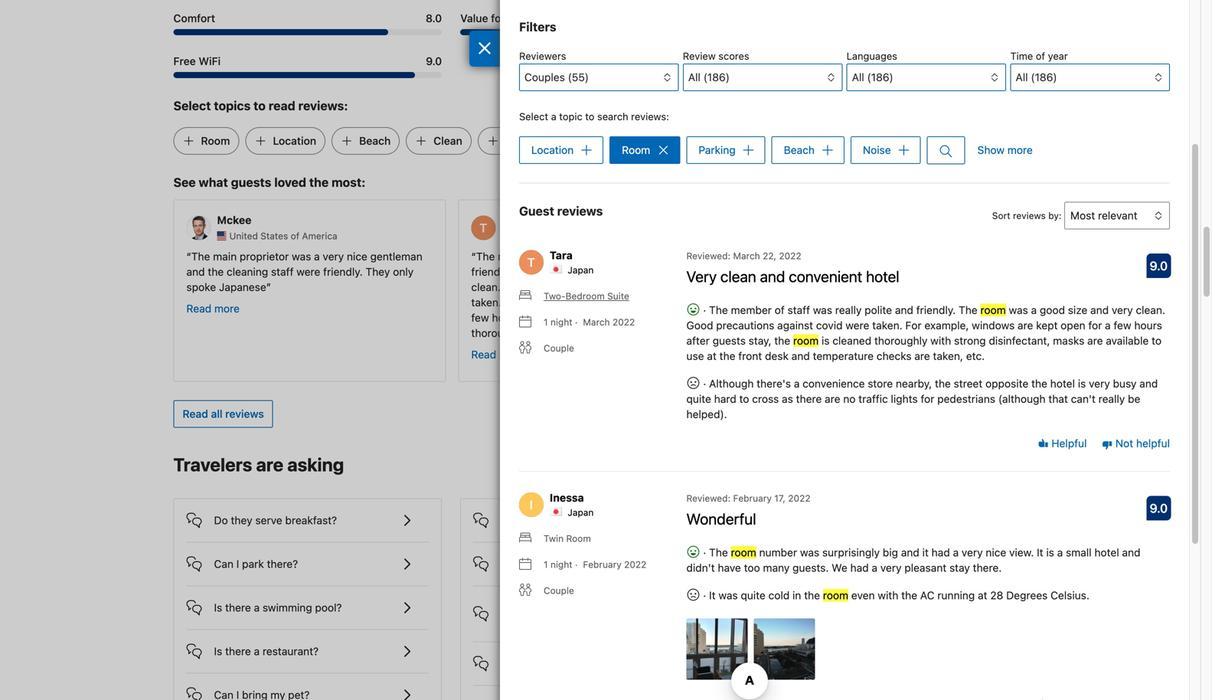 Task type: vqa. For each thing, say whether or not it's contained in the screenshot.
dream
no



Task type: describe. For each thing, give the bounding box(es) containing it.
· down use
[[701, 377, 709, 390]]

reviewed: february 17, 2022
[[687, 493, 811, 504]]

free wifi
[[174, 55, 221, 67]]

" the room number was surprisingly big and it had a very nice view. it is a small hotel and didn't have too many guests. we had a very pleasant stay there.
[[756, 250, 1002, 309]]

guest
[[519, 204, 554, 218]]

mckee
[[217, 214, 252, 226]]

see for see availability
[[932, 460, 951, 472]]

inessa
[[550, 491, 584, 504]]

read more button for " the member of staff was really polite and friendly. the room was a good size and very clean. good precautions against covid were taken. for example, windows are kept open for a few hours after guests stay, the room is cleaned thoroughly with...
[[471, 347, 525, 362]]

many inside number was surprisingly big and it had a very nice view. it is a small hotel and didn't have too many guests. we had a very pleasant stay there.
[[763, 561, 790, 574]]

example, inside was a good size and very clean. good precautions against covid were taken. for example, windows are kept open for a few hours after guests stay, the
[[925, 319, 969, 332]]

and inside is cleaned thoroughly with strong disinfectant, masks are available to use at the front desk and temperature checks are taken, etc.
[[792, 350, 810, 362]]

all (186) for time of year
[[1016, 71, 1058, 83]]

is for is there a swimming pool?
[[214, 601, 222, 614]]

of inside " the member of staff was really polite and friendly. the room was a good size and very clean. good precautions against covid were taken. for example, windows are kept open for a few hours after guests stay, the room is cleaned thoroughly with...
[[542, 250, 552, 263]]

most
[[918, 656, 942, 669]]

loved
[[274, 175, 306, 189]]

show more
[[978, 144, 1033, 156]]

22,
[[763, 250, 777, 261]]

comfort
[[174, 12, 215, 24]]

2 vertical spatial "
[[556, 327, 561, 339]]

hotel inside number was surprisingly big and it had a very nice view. it is a small hotel and didn't have too many guests. we had a very pleasant stay there.
[[1095, 546, 1120, 559]]

review scores
[[683, 50, 750, 62]]

do they serve breakfast? button
[[187, 499, 429, 530]]

1 horizontal spatial location
[[532, 144, 574, 156]]

with...
[[528, 327, 556, 339]]

· down very
[[701, 304, 709, 316]]

very up was a good size and very clean. good precautions against covid were taken. for example, windows are kept open for a few hours after guests stay, the
[[893, 281, 914, 293]]

reviewed: march 22, 2022
[[687, 250, 802, 261]]

a inside although there's a convenience store nearby, the street opposite the hotel is very busy and quite hard to cross as there are no traffic lights for pedestrians (although that can't really be helped).
[[794, 377, 800, 390]]

are inside " the member of staff was really polite and friendly. the room was a good size and very clean. good precautions against covid were taken. for example, windows are kept open for a few hours after guests stay, the room is cleaned thoroughly with...
[[617, 296, 632, 309]]

0 horizontal spatial with
[[878, 589, 899, 602]]

read more button for " the main proprietor was a very nice gentleman and the cleaning staff were friendly.  they only spoke japanese
[[187, 301, 240, 316]]

an for instant
[[815, 656, 827, 669]]

and inside " the main proprietor was a very nice gentleman and the cleaning staff were friendly.  they only spoke japanese
[[187, 265, 205, 278]]

was inside was a good size and very clean. good precautions against covid were taken. for example, windows are kept open for a few hours after guests stay, the
[[1009, 304, 1029, 316]]

instant
[[830, 656, 864, 669]]

hours inside was a good size and very clean. good precautions against covid were taken. for example, windows are kept open for a few hours after guests stay, the
[[1135, 319, 1163, 332]]

can
[[214, 558, 234, 570]]

tara inside list of reviews region
[[550, 249, 573, 261]]

" the member of staff was really polite and friendly. the room was a good size and very clean. good precautions against covid were taken. for example, windows are kept open for a few hours after guests stay, the room is cleaned thoroughly with...
[[471, 250, 710, 339]]

breakfast?
[[285, 514, 337, 527]]

2 vertical spatial it
[[709, 589, 716, 602]]

1 horizontal spatial room
[[622, 144, 651, 156]]

are inside was a good size and very clean. good precautions against covid were taken. for example, windows are kept open for a few hours after guests stay, the
[[1018, 319, 1034, 332]]

staff inside list of reviews region
[[788, 304, 810, 316]]

" for " the room number was surprisingly big and it had a very nice view. it is a small hotel and didn't have too many guests. we had a very pleasant stay there.
[[756, 250, 761, 263]]

states
[[261, 231, 288, 241]]

hotel inside " the room number was surprisingly big and it had a very nice view. it is a small hotel and didn't have too many guests. we had a very pleasant stay there.
[[898, 265, 923, 278]]

disinfectant,
[[989, 334, 1050, 347]]

i
[[237, 558, 239, 570]]

staff inside " the member of staff was really polite and friendly. the room was a good size and very clean. good precautions against covid were taken. for example, windows are kept open for a few hours after guests stay, the room is cleaned thoroughly with...
[[555, 250, 577, 263]]

hotel inside although there's a convenience store nearby, the street opposite the hotel is very busy and quite hard to cross as there are no traffic lights for pedestrians (although that can't really be helped).
[[1051, 377, 1075, 390]]

couples (55)
[[525, 71, 589, 83]]

against inside was a good size and very clean. good precautions against covid were taken. for example, windows are kept open for a few hours after guests stay, the
[[778, 319, 814, 332]]

have inside number was surprisingly big and it had a very nice view. it is a small hotel and didn't have too many guests. we had a very pleasant stay there.
[[718, 561, 741, 574]]

had up the even
[[851, 561, 869, 574]]

read all reviews
[[183, 407, 264, 420]]

pleasant inside number was surprisingly big and it had a very nice view. it is a small hotel and didn't have too many guests. we had a very pleasant stay there.
[[905, 561, 947, 574]]

stay, inside was a good size and very clean. good precautions against covid were taken. for example, windows are kept open for a few hours after guests stay, the
[[749, 334, 772, 347]]

still
[[836, 571, 863, 589]]

0 vertical spatial in
[[542, 134, 551, 147]]

most:
[[332, 175, 366, 189]]

is for is there an airport shuttle service?
[[501, 558, 509, 570]]

1 horizontal spatial reviews:
[[631, 111, 669, 122]]

we inside " the room number was surprisingly big and it had a very nice view. it is a small hotel and didn't have too many guests. we had a very pleasant stay there.
[[844, 281, 860, 293]]

opposite
[[986, 377, 1029, 390]]

it inside " the room number was surprisingly big and it had a very nice view. it is a small hotel and didn't have too many guests. we had a very pleasant stay there.
[[840, 265, 847, 278]]

etc.
[[967, 350, 985, 362]]

this is a carousel with rotating slides. it displays featured reviews of the property. use the next and previous buttons to navigate. region
[[161, 193, 1028, 388]]

few inside " the member of staff was really polite and friendly. the room was a good size and very clean. good precautions against covid were taken. for example, windows are kept open for a few hours after guests stay, the room is cleaned thoroughly with...
[[471, 311, 489, 324]]

1 horizontal spatial beach
[[784, 144, 815, 156]]

good inside was a good size and very clean. good precautions against covid were taken. for example, windows are kept open for a few hours after guests stay, the
[[687, 319, 714, 332]]

0 horizontal spatial beach
[[359, 134, 391, 147]]

is there an airport shuttle service? button
[[474, 543, 716, 573]]

1 horizontal spatial really
[[836, 304, 862, 316]]

scored 9.0 element for wonderful
[[1147, 496, 1172, 520]]

is inside " the member of staff was really polite and friendly. the room was a good size and very clean. good precautions against covid were taken. for example, windows are kept open for a few hours after guests stay, the room is cleaned thoroughly with...
[[658, 311, 666, 324]]

thoroughly inside " the member of staff was really polite and friendly. the room was a good size and very clean. good precautions against covid were taken. for example, windows are kept open for a few hours after guests stay, the room is cleaned thoroughly with...
[[471, 327, 525, 339]]

view. inside " the room number was surprisingly big and it had a very nice view. it is a small hotel and didn't have too many guests. we had a very pleasant stay there.
[[813, 265, 837, 278]]

the inside is cleaned thoroughly with strong disinfectant, masks are available to use at the front desk and temperature checks are taken, etc.
[[720, 350, 736, 362]]

checks
[[877, 350, 912, 362]]

cleaned inside is cleaned thoroughly with strong disinfectant, masks are available to use at the front desk and temperature checks are taken, etc.
[[833, 334, 872, 347]]

gentleman
[[370, 250, 423, 263]]

questions
[[945, 656, 993, 669]]

close image
[[478, 42, 492, 54]]

read more button for " the room number was surprisingly big and it had a very nice view. it is a small hotel and didn't have too many guests. we had a very pleasant stay there.
[[756, 316, 810, 332]]

free wifi 9.0 meter
[[174, 72, 442, 78]]

suite
[[608, 291, 630, 301]]

after inside " the member of staff was really polite and friendly. the room was a good size and very clean. good precautions against covid were taken. for example, windows are kept open for a few hours after guests stay, the room is cleaned thoroughly with...
[[523, 311, 546, 324]]

is cleaned thoroughly with strong disinfectant, masks are available to use at the front desk and temperature checks are taken, etc.
[[687, 334, 1162, 362]]

select for select topics to read reviews:
[[174, 98, 211, 113]]

pool?
[[315, 601, 342, 614]]

a inside 'button'
[[254, 601, 260, 614]]

1 for wonderful
[[544, 559, 548, 570]]

proprietor
[[240, 250, 289, 263]]

show
[[978, 144, 1005, 156]]

more for the room number was surprisingly big and it had a very nice view. it is a small hotel and didn't have too many guests. we had a very pleasant stay there.
[[784, 317, 810, 330]]

the inside " the main proprietor was a very nice gentleman and the cleaning staff were friendly.  they only spoke japanese
[[208, 265, 224, 278]]

0 vertical spatial guests
[[231, 175, 271, 189]]

0 horizontal spatial location
[[273, 134, 316, 147]]

and inside was a good size and very clean. good precautions against covid were taken. for example, windows are kept open for a few hours after guests stay, the
[[1091, 304, 1109, 316]]

free
[[174, 55, 196, 67]]

hours inside " the member of staff was really polite and friendly. the room was a good size and very clean. good precautions against covid were taken. for example, windows are kept open for a few hours after guests stay, the room is cleaned thoroughly with...
[[492, 311, 520, 324]]

desk
[[765, 350, 789, 362]]

japan for wonderful
[[568, 507, 594, 518]]

very up · it was quite cold in the room even with the ac running at 28 degrees celsius.
[[881, 561, 902, 574]]

the left ac
[[902, 589, 918, 602]]

all for review scores
[[689, 71, 701, 83]]

were inside " the member of staff was really polite and friendly. the room was a good size and very clean. good precautions against covid were taken. for example, windows are kept open for a few hours after guests stay, the room is cleaned thoroughly with...
[[663, 281, 687, 293]]

by:
[[1049, 210, 1062, 221]]

america
[[302, 231, 338, 241]]

is there an airport shuttle service?
[[501, 558, 670, 570]]

we inside number was surprisingly big and it had a very nice view. it is a small hotel and didn't have too many guests. we had a very pleasant stay there.
[[832, 561, 848, 574]]

kept inside was a good size and very clean. good precautions against covid were taken. for example, windows are kept open for a few hours after guests stay, the
[[1037, 319, 1058, 332]]

can i park there?
[[214, 558, 298, 570]]

was inside " the main proprietor was a very nice gentleman and the cleaning staff were friendly.  they only spoke japanese
[[292, 250, 311, 263]]

friendly. inside " the main proprietor was a very nice gentleman and the cleaning staff were friendly.  they only spoke japanese
[[323, 265, 363, 278]]

a inside " the main proprietor was a very nice gentleman and the cleaning staff were friendly.  they only spoke japanese
[[314, 250, 320, 263]]

read for " the main proprietor was a very nice gentleman and the cleaning staff were friendly.  they only spoke japanese
[[187, 302, 212, 315]]

couple for very clean and convenient hotel
[[544, 343, 574, 353]]

after inside was a good size and very clean. good precautions against covid were taken. for example, windows are kept open for a few hours after guests stay, the
[[687, 334, 710, 347]]

do
[[214, 514, 228, 527]]

quite inside although there's a convenience store nearby, the street opposite the hotel is very busy and quite hard to cross as there are no traffic lights for pedestrians (although that can't really be helped).
[[687, 392, 712, 405]]

reviews for guest
[[557, 204, 603, 218]]

0 horizontal spatial room
[[201, 134, 230, 147]]

0 vertical spatial 9.0
[[426, 55, 442, 67]]

value
[[460, 12, 488, 24]]

the inside " the room number was surprisingly big and it had a very nice view. it is a small hotel and didn't have too many guests. we had a very pleasant stay there.
[[761, 250, 780, 263]]

is there a spa? button
[[474, 499, 716, 530]]

to left read
[[254, 98, 266, 113]]

0 vertical spatial february
[[733, 493, 772, 504]]

reviews inside button
[[225, 407, 264, 420]]

very up the "running"
[[962, 546, 983, 559]]

stay inside " the room number was surprisingly big and it had a very nice view. it is a small hotel and didn't have too many guests. we had a very pleasant stay there.
[[962, 281, 983, 293]]

guests. inside number was surprisingly big and it had a very nice view. it is a small hotel and didn't have too many guests. we had a very pleasant stay there.
[[793, 561, 829, 574]]

to left most at the right
[[905, 656, 915, 669]]

is there a swimming pool?
[[214, 601, 342, 614]]

small inside number was surprisingly big and it had a very nice view. it is a small hotel and didn't have too many guests. we had a very pleasant stay there.
[[1066, 546, 1092, 559]]

windows inside " the member of staff was really polite and friendly. the room was a good size and very clean. good precautions against covid were taken. for example, windows are kept open for a few hours after guests stay, the room is cleaned thoroughly with...
[[571, 296, 614, 309]]

is inside although there's a convenience store nearby, the street opposite the hotel is very busy and quite hard to cross as there are no traffic lights for pedestrians (although that can't really be helped).
[[1078, 377, 1086, 390]]

had up ac
[[932, 546, 950, 559]]

too inside number was surprisingly big and it had a very nice view. it is a small hotel and didn't have too many guests. we had a very pleasant stay there.
[[744, 561, 760, 574]]

is inside number was surprisingly big and it had a very nice view. it is a small hotel and didn't have too many guests. we had a very pleasant stay there.
[[1047, 546, 1055, 559]]

even
[[852, 589, 875, 602]]

money
[[508, 12, 542, 24]]

for inside " the member of staff was really polite and friendly. the room was a good size and very clean. good precautions against covid were taken. for example, windows are kept open for a few hours after guests stay, the room is cleaned thoroughly with...
[[505, 296, 521, 309]]

covid inside " the member of staff was really polite and friendly. the room was a good size and very clean. good precautions against covid were taken. for example, windows are kept open for a few hours after guests stay, the room is cleaned thoroughly with...
[[634, 281, 660, 293]]

wonderful
[[687, 510, 757, 528]]

very
[[687, 267, 717, 285]]

reviewers
[[519, 50, 566, 62]]

it inside " the room number was surprisingly big and it had a very nice view. it is a small hotel and didn't have too many guests. we had a very pleasant stay there.
[[975, 250, 981, 263]]

the left street
[[935, 377, 951, 390]]

had up the member of staff was really polite and friendly. the room on the top right
[[863, 281, 881, 293]]

" for very
[[784, 296, 789, 309]]

all (186) for languages
[[852, 71, 894, 83]]

there's
[[757, 377, 791, 390]]

very down 22,
[[765, 265, 786, 278]]

hard
[[714, 392, 737, 405]]

0 horizontal spatial march
[[583, 317, 610, 327]]

9.0 for very clean and convenient hotel
[[1150, 258, 1168, 273]]

1 night · february 2022
[[544, 559, 647, 570]]

japanese
[[219, 281, 266, 293]]

street
[[954, 377, 983, 390]]

to right topic
[[585, 111, 595, 122]]

night for wonderful
[[551, 559, 573, 570]]

are right masks
[[1088, 334, 1103, 347]]

room inside " the room number was surprisingly big and it had a very nice view. it is a small hotel and didn't have too many guests. we had a very pleasant stay there.
[[783, 250, 808, 263]]

friendly. inside " the member of staff was really polite and friendly. the room was a good size and very clean. good precautions against covid were taken. for example, windows are kept open for a few hours after guests stay, the room is cleaned thoroughly with...
[[471, 265, 511, 278]]

clean
[[721, 267, 757, 285]]

stay, inside " the member of staff was really polite and friendly. the room was a good size and very clean. good precautions against covid were taken. for example, windows are kept open for a few hours after guests stay, the room is cleaned thoroughly with...
[[585, 311, 608, 324]]

1 horizontal spatial have
[[789, 656, 812, 669]]

united states of america image
[[217, 231, 226, 240]]

two-bedroom suite link
[[519, 289, 630, 303]]

spa?
[[550, 514, 573, 527]]

1 horizontal spatial march
[[733, 250, 760, 261]]

check-in
[[505, 134, 551, 147]]

serve
[[255, 514, 282, 527]]

are left taken,
[[915, 350, 930, 362]]

the member of staff was really polite and friendly. the room
[[709, 304, 1006, 316]]

be
[[1128, 392, 1141, 405]]

all for time of year
[[1016, 71, 1028, 83]]

to inside although there's a convenience store nearby, the street opposite the hotel is very busy and quite hard to cross as there are no traffic lights for pedestrians (although that can't really be helped).
[[740, 392, 750, 405]]

filters
[[519, 20, 557, 34]]

not helpful button
[[1102, 436, 1170, 451]]

really inside " the member of staff was really polite and friendly. the room was a good size and very clean. good precautions against covid were taken. for example, windows are kept open for a few hours after guests stay, the room is cleaned thoroughly with...
[[602, 250, 629, 263]]

review
[[683, 50, 716, 62]]

clean
[[434, 134, 463, 147]]

airport
[[556, 558, 589, 570]]

the right cold
[[804, 589, 820, 602]]

view. inside number was surprisingly big and it had a very nice view. it is a small hotel and didn't have too many guests. we had a very pleasant stay there.
[[1010, 546, 1034, 559]]

lights
[[891, 392, 918, 405]]

check-
[[505, 134, 542, 147]]

· left cold
[[703, 589, 706, 602]]

small inside " the room number was surprisingly big and it had a very nice view. it is a small hotel and didn't have too many guests. we had a very pleasant stay there.
[[869, 265, 895, 278]]

they
[[231, 514, 252, 527]]

all for languages
[[852, 71, 865, 83]]

example, inside " the member of staff was really polite and friendly. the room was a good size and very clean. good precautions against covid were taken. for example, windows are kept open for a few hours after guests stay, the room is cleaned thoroughly with...
[[524, 296, 568, 309]]

there for is there a swimming pool?
[[225, 601, 251, 614]]

cleaned inside " the member of staff was really polite and friendly. the room was a good size and very clean. good precautions against covid were taken. for example, windows are kept open for a few hours after guests stay, the room is cleaned thoroughly with...
[[669, 311, 708, 324]]

all (186) button for languages
[[847, 64, 1007, 91]]

was inside " the room number was surprisingly big and it had a very nice view. it is a small hotel and didn't have too many guests. we had a very pleasant stay there.
[[852, 250, 872, 263]]

" for " the member of staff was really polite and friendly. the room was a good size and very clean. good precautions against covid were taken. for example, windows are kept open for a few hours after guests stay, the room is cleaned thoroughly with...
[[471, 250, 476, 263]]

not
[[1116, 437, 1134, 450]]

(186) for languages
[[868, 71, 894, 83]]

helped).
[[687, 408, 727, 420]]

read for " the room number was surprisingly big and it had a very nice view. it is a small hotel and didn't have too many guests. we had a very pleasant stay there.
[[756, 317, 781, 330]]

are inside although there's a convenience store nearby, the street opposite the hotel is very busy and quite hard to cross as there are no traffic lights for pedestrians (although that can't really be helped).
[[825, 392, 841, 405]]

languages
[[847, 50, 898, 62]]

topics
[[214, 98, 251, 113]]

few inside was a good size and very clean. good precautions against covid were taken. for example, windows are kept open for a few hours after guests stay, the
[[1114, 319, 1132, 332]]

filter reviews region
[[519, 18, 1170, 91]]

guests inside " the member of staff was really polite and friendly. the room was a good size and very clean. good precautions against covid were taken. for example, windows are kept open for a few hours after guests stay, the room is cleaned thoroughly with...
[[549, 311, 582, 324]]

helpful
[[1049, 437, 1087, 450]]

for inside was a good size and very clean. good precautions against covid were taken. for example, windows are kept open for a few hours after guests stay, the
[[1089, 319, 1103, 332]]

1 vertical spatial at
[[978, 589, 988, 602]]



Task type: locate. For each thing, give the bounding box(es) containing it.
is inside is cleaned thoroughly with strong disinfectant, masks are available to use at the front desk and temperature checks are taken, etc.
[[822, 334, 830, 347]]

no
[[844, 392, 856, 405]]

is there a spa?
[[501, 514, 573, 527]]

1 vertical spatial big
[[883, 546, 899, 559]]

2 horizontal spatial all (186) button
[[1011, 64, 1170, 91]]

still looking?
[[836, 571, 928, 589]]

good inside " the member of staff was really polite and friendly. the room was a good size and very clean. good precautions against covid were taken. for example, windows are kept open for a few hours after guests stay, the room is cleaned thoroughly with...
[[595, 265, 620, 278]]

1 horizontal spatial polite
[[865, 304, 892, 316]]

there for is there a restaurant?
[[225, 645, 251, 658]]

at inside is cleaned thoroughly with strong disinfectant, masks are available to use at the front desk and temperature checks are taken, etc.
[[707, 350, 717, 362]]

0 vertical spatial march
[[733, 250, 760, 261]]

see left the 'availability'
[[932, 460, 951, 472]]

that
[[1049, 392, 1068, 405]]

1 vertical spatial were
[[663, 281, 687, 293]]

it inside number was surprisingly big and it had a very nice view. it is a small hotel and didn't have too many guests. we had a very pleasant stay there.
[[1037, 546, 1044, 559]]

at
[[707, 350, 717, 362], [978, 589, 988, 602]]

1 horizontal spatial staff
[[555, 250, 577, 263]]

guests.
[[805, 281, 841, 293], [793, 561, 829, 574]]

1 japan from the top
[[568, 265, 594, 275]]

0 horizontal spatial few
[[471, 311, 489, 324]]

number inside " the room number was surprisingly big and it had a very nice view. it is a small hotel and didn't have too many guests. we had a very pleasant stay there.
[[811, 250, 849, 263]]

were
[[297, 265, 320, 278], [663, 281, 687, 293], [846, 319, 870, 332]]

although there's a convenience store nearby, the street opposite the hotel is very busy and quite hard to cross as there are no traffic lights for pedestrians (although that can't really be helped).
[[687, 377, 1158, 420]]

1 vertical spatial in
[[793, 589, 802, 602]]

covid inside was a good size and very clean. good precautions against covid were taken. for example, windows are kept open for a few hours after guests stay, the
[[816, 319, 843, 332]]

2 horizontal spatial friendly.
[[917, 304, 956, 316]]

tara inside this is a carousel with rotating slides. it displays featured reviews of the property. use the next and previous buttons to navigate. region
[[502, 214, 525, 226]]

it up the member of staff was really polite and friendly. the room on the top right
[[840, 265, 847, 278]]

all (186) button down year
[[1011, 64, 1170, 91]]

small up the member of staff was really polite and friendly. the room on the top right
[[869, 265, 895, 278]]

read more for " the member of staff was really polite and friendly. the room was a good size and very clean. good precautions against covid were taken. for example, windows are kept open for a few hours after guests stay, the room is cleaned thoroughly with...
[[471, 348, 525, 361]]

the up (although
[[1032, 377, 1048, 390]]

of
[[1036, 50, 1046, 62], [291, 231, 300, 241], [542, 250, 552, 263], [775, 304, 785, 316]]

scores
[[719, 50, 750, 62]]

2 horizontal spatial "
[[756, 250, 761, 263]]

very inside " the member of staff was really polite and friendly. the room was a good size and very clean. good precautions against covid were taken. for example, windows are kept open for a few hours after guests stay, the room is cleaned thoroughly with...
[[667, 265, 688, 278]]

1 horizontal spatial member
[[731, 304, 772, 316]]

travelers
[[174, 454, 252, 475]]

good up masks
[[1040, 304, 1066, 316]]

0 horizontal spatial good
[[504, 281, 531, 293]]

windows
[[571, 296, 614, 309], [972, 319, 1015, 332]]

nice inside " the main proprietor was a very nice gentleman and the cleaning staff were friendly.  they only spoke japanese
[[347, 250, 368, 263]]

of left year
[[1036, 50, 1046, 62]]

0 horizontal spatial february
[[583, 559, 622, 570]]

2 horizontal spatial staff
[[788, 304, 810, 316]]

0 horizontal spatial for
[[505, 296, 521, 309]]

1 vertical spatial number
[[760, 546, 798, 559]]

1 horizontal spatial kept
[[1037, 319, 1058, 332]]

guest reviews
[[519, 204, 603, 218]]

more inside button
[[1008, 144, 1033, 156]]

pleasant up was a good size and very clean. good precautions against covid were taken. for example, windows are kept open for a few hours after guests stay, the
[[917, 281, 959, 293]]

1 horizontal spatial it
[[975, 250, 981, 263]]

have down the room
[[718, 561, 741, 574]]

1 horizontal spatial guests
[[549, 311, 582, 324]]

big
[[935, 250, 950, 263], [883, 546, 899, 559]]

polite inside " the member of staff was really polite and friendly. the room was a good size and very clean. good precautions against covid were taken. for example, windows are kept open for a few hours after guests stay, the room is cleaned thoroughly with...
[[632, 250, 659, 263]]

1 vertical spatial with
[[878, 589, 899, 602]]

0 horizontal spatial view.
[[813, 265, 837, 278]]

year
[[1048, 50, 1068, 62]]

there inside although there's a convenience store nearby, the street opposite the hotel is very busy and quite hard to cross as there are no traffic lights for pedestrians (although that can't really be helped).
[[796, 392, 822, 405]]

0 vertical spatial see
[[174, 175, 196, 189]]

see
[[174, 175, 196, 189], [932, 460, 951, 472]]

3 all (186) button from the left
[[1011, 64, 1170, 91]]

1 horizontal spatial precautions
[[716, 319, 775, 332]]

comfort 8.0 meter
[[174, 29, 442, 35]]

0 horizontal spatial example,
[[524, 296, 568, 309]]

reviews left by:
[[1013, 210, 1046, 221]]

3 (186) from the left
[[1031, 71, 1058, 83]]

for inside although there's a convenience store nearby, the street opposite the hotel is very busy and quite hard to cross as there are no traffic lights for pedestrians (although that can't really be helped).
[[921, 392, 935, 405]]

friendly. inside list of reviews region
[[917, 304, 956, 316]]

0 vertical spatial there.
[[756, 296, 784, 309]]

0 horizontal spatial in
[[542, 134, 551, 147]]

are left asking
[[256, 454, 284, 475]]

of right states in the top left of the page
[[291, 231, 300, 241]]

1 for very clean and convenient hotel
[[544, 317, 548, 327]]

kept inside " the member of staff was really polite and friendly. the room was a good size and very clean. good precautions against covid were taken. for example, windows are kept open for a few hours after guests stay, the room is cleaned thoroughly with...
[[635, 296, 657, 309]]

" for " the main proprietor was a very nice gentleman and the cleaning staff were friendly.  they only spoke japanese
[[187, 250, 191, 263]]

1 vertical spatial pleasant
[[905, 561, 947, 574]]

· it was quite cold in the room even with the ac running at 28 degrees celsius.
[[701, 589, 1090, 602]]

with right the even
[[878, 589, 899, 602]]

0 vertical spatial it
[[840, 265, 847, 278]]

covid right suite
[[634, 281, 660, 293]]

1 horizontal spatial example,
[[925, 319, 969, 332]]

very inside was a good size and very clean. good precautions against covid were taken. for example, windows are kept open for a few hours after guests stay, the
[[1112, 304, 1133, 316]]

many inside " the room number was surprisingly big and it had a very nice view. it is a small hotel and didn't have too many guests. we had a very pleasant stay there.
[[775, 281, 802, 293]]

is there a restaurant?
[[214, 645, 319, 658]]

very down america
[[323, 250, 344, 263]]

the down suite
[[611, 311, 627, 324]]

0 horizontal spatial "
[[187, 250, 191, 263]]

night for very clean and convenient hotel
[[551, 317, 573, 327]]

good
[[595, 265, 620, 278], [1040, 304, 1066, 316]]

stay up strong
[[962, 281, 983, 293]]

is left restaurant?
[[214, 645, 222, 658]]

the right loved
[[309, 175, 329, 189]]

wifi
[[199, 55, 221, 67]]

1 horizontal spatial taken.
[[873, 319, 903, 332]]

what
[[199, 175, 228, 189]]

2 " from the left
[[471, 250, 476, 263]]

0 horizontal spatial open
[[660, 296, 685, 309]]

available
[[1106, 334, 1149, 347]]

example, up strong
[[925, 319, 969, 332]]

really up suite
[[602, 250, 629, 263]]

really down the convenient
[[836, 304, 862, 316]]

were inside " the main proprietor was a very nice gentleman and the cleaning staff were friendly.  they only spoke japanese
[[297, 265, 320, 278]]

of inside filter reviews region
[[1036, 50, 1046, 62]]

cleaned up use
[[669, 311, 708, 324]]

there.
[[756, 296, 784, 309], [973, 561, 1002, 574]]

we up the member of staff was really polite and friendly. the room on the top right
[[844, 281, 860, 293]]

view. up the member of staff was really polite and friendly. the room on the top right
[[813, 265, 837, 278]]

for up is cleaned thoroughly with strong disinfectant, masks are available to use at the front desk and temperature checks are taken, etc.
[[906, 319, 922, 332]]

(186) for time of year
[[1031, 71, 1058, 83]]

" down cleaning
[[266, 281, 271, 293]]

japan up bedroom
[[568, 265, 594, 275]]

1 night from the top
[[551, 317, 573, 327]]

0 horizontal spatial it
[[709, 589, 716, 602]]

open inside was a good size and very clean. good precautions against covid were taken. for example, windows are kept open for a few hours after guests stay, the
[[1061, 319, 1086, 332]]

have
[[978, 265, 1002, 278], [718, 561, 741, 574], [789, 656, 812, 669]]

open up masks
[[1061, 319, 1086, 332]]

1 " from the left
[[187, 250, 191, 263]]

was inside number was surprisingly big and it had a very nice view. it is a small hotel and didn't have too many guests. we had a very pleasant stay there.
[[800, 546, 820, 559]]

there left spa?
[[512, 514, 538, 527]]

size up masks
[[1068, 304, 1088, 316]]

1 horizontal spatial covid
[[816, 319, 843, 332]]

two-
[[544, 291, 566, 301]]

guests. left still
[[793, 561, 829, 574]]

for up can't
[[1089, 319, 1103, 332]]

couple for wonderful
[[544, 585, 574, 596]]

two-bedroom suite
[[544, 291, 630, 301]]

1 horizontal spatial all (186)
[[852, 71, 894, 83]]

is for is there a restaurant?
[[214, 645, 222, 658]]

good inside " the member of staff was really polite and friendly. the room was a good size and very clean. good precautions against covid were taken. for example, windows are kept open for a few hours after guests stay, the room is cleaned thoroughly with...
[[504, 281, 531, 293]]

staff inside " the main proprietor was a very nice gentleman and the cleaning staff were friendly.  they only spoke japanese
[[271, 265, 294, 278]]

many
[[775, 281, 802, 293], [763, 561, 790, 574]]

0 vertical spatial really
[[602, 250, 629, 263]]

value for money 7.8 meter
[[460, 29, 729, 35]]

reviewed: for wonderful
[[687, 493, 731, 504]]

busy
[[1113, 377, 1137, 390]]

select a topic to search reviews:
[[519, 111, 669, 122]]

stay inside number was surprisingly big and it had a very nice view. it is a small hotel and didn't have too many guests. we had a very pleasant stay there.
[[950, 561, 970, 574]]

big up was a good size and very clean. good precautions against covid were taken. for example, windows are kept open for a few hours after guests stay, the
[[935, 250, 950, 263]]

· down "two-bedroom suite" link
[[575, 317, 578, 327]]

of down very clean and convenient hotel
[[775, 304, 785, 316]]

3 all from the left
[[1016, 71, 1028, 83]]

few
[[471, 311, 489, 324], [1114, 319, 1132, 332]]

have inside " the room number was surprisingly big and it had a very nice view. it is a small hotel and didn't have too many guests. we had a very pleasant stay there.
[[978, 265, 1002, 278]]

an
[[541, 558, 553, 570], [815, 656, 827, 669]]

size up suite
[[623, 265, 643, 278]]

2 horizontal spatial were
[[846, 319, 870, 332]]

are
[[617, 296, 632, 309], [1018, 319, 1034, 332], [1088, 334, 1103, 347], [915, 350, 930, 362], [825, 392, 841, 405], [256, 454, 284, 475]]

" inside " the room number was surprisingly big and it had a very nice view. it is a small hotel and didn't have too many guests. we had a very pleasant stay there.
[[756, 250, 761, 263]]

there
[[796, 392, 822, 405], [512, 514, 538, 527], [512, 558, 538, 570], [225, 601, 251, 614], [225, 645, 251, 658]]

0 vertical spatial windows
[[571, 296, 614, 309]]

open inside " the member of staff was really polite and friendly. the room was a good size and very clean. good precautions against covid were taken. for example, windows are kept open for a few hours after guests stay, the room is cleaned thoroughly with...
[[660, 296, 685, 309]]

1 horizontal spatial big
[[935, 250, 950, 263]]

2 all from the left
[[852, 71, 865, 83]]

after
[[523, 311, 546, 324], [687, 334, 710, 347]]

0 horizontal spatial reviews:
[[298, 98, 348, 113]]

spoke
[[187, 281, 216, 293]]

they
[[366, 265, 390, 278]]

to right hard
[[740, 392, 750, 405]]

all (186) for review scores
[[689, 71, 730, 83]]

room
[[783, 250, 808, 263], [536, 265, 561, 278], [981, 304, 1006, 316], [630, 311, 655, 324], [794, 334, 819, 347], [731, 546, 757, 559], [823, 589, 849, 602]]

17,
[[775, 493, 786, 504]]

the inside " the member of staff was really polite and friendly. the room was a good size and very clean. good precautions against covid were taken. for example, windows are kept open for a few hours after guests stay, the room is cleaned thoroughly with...
[[611, 311, 627, 324]]

are up disinfectant,
[[1018, 319, 1034, 332]]

against
[[595, 281, 631, 293], [778, 319, 814, 332]]

1 all (186) button from the left
[[683, 64, 843, 91]]

1 vertical spatial we
[[832, 561, 848, 574]]

0 vertical spatial tara
[[502, 214, 525, 226]]

0 horizontal spatial cleaned
[[669, 311, 708, 324]]

cleaned up temperature
[[833, 334, 872, 347]]

1 night · march 2022
[[544, 317, 635, 327]]

open right suite
[[660, 296, 685, 309]]

see for see what guests loved the most:
[[174, 175, 196, 189]]

there for is there an airport shuttle service?
[[512, 558, 538, 570]]

1 vertical spatial taken.
[[873, 319, 903, 332]]

1 vertical spatial small
[[1066, 546, 1092, 559]]

and inside although there's a convenience store nearby, the street opposite the hotel is very busy and quite hard to cross as there are no traffic lights for pedestrians (although that can't really be helped).
[[1140, 377, 1158, 390]]

is for is there a spa?
[[501, 514, 509, 527]]

convenience
[[803, 377, 865, 390]]

(186) for review scores
[[704, 71, 730, 83]]

all (186) down review scores
[[689, 71, 730, 83]]

the
[[191, 250, 210, 263], [476, 250, 495, 263], [761, 250, 780, 263], [514, 265, 533, 278], [709, 304, 728, 316], [959, 304, 978, 316], [709, 546, 728, 559]]

location
[[273, 134, 316, 147], [532, 144, 574, 156]]

size inside was a good size and very clean. good precautions against covid were taken. for example, windows are kept open for a few hours after guests stay, the
[[1068, 304, 1088, 316]]

0 vertical spatial an
[[541, 558, 553, 570]]

1 horizontal spatial in
[[793, 589, 802, 602]]

staff down very clean and convenient hotel
[[788, 304, 810, 316]]

an for airport
[[541, 558, 553, 570]]

couple down airport
[[544, 585, 574, 596]]

for
[[491, 12, 505, 24], [688, 296, 701, 309], [1089, 319, 1103, 332], [921, 392, 935, 405]]

· down wonderful
[[701, 546, 709, 559]]

all (186)
[[689, 71, 730, 83], [852, 71, 894, 83], [1016, 71, 1058, 83]]

0 vertical spatial too
[[756, 281, 773, 293]]

0 horizontal spatial small
[[869, 265, 895, 278]]

windows inside was a good size and very clean. good precautions against covid were taken. for example, windows are kept open for a few hours after guests stay, the
[[972, 319, 1015, 332]]

0 vertical spatial polite
[[632, 250, 659, 263]]

is left spa?
[[501, 514, 509, 527]]

0 vertical spatial example,
[[524, 296, 568, 309]]

cleaned
[[669, 311, 708, 324], [833, 334, 872, 347]]

all (186) down time of year
[[1016, 71, 1058, 83]]

guests. inside " the room number was surprisingly big and it had a very nice view. it is a small hotel and didn't have too many guests. we had a very pleasant stay there.
[[805, 281, 841, 293]]

against inside " the member of staff was really polite and friendly. the room was a good size and very clean. good precautions against covid were taken. for example, windows are kept open for a few hours after guests stay, the room is cleaned thoroughly with...
[[595, 281, 631, 293]]

read for " the member of staff was really polite and friendly. the room was a good size and very clean. good precautions against covid were taken. for example, windows are kept open for a few hours after guests stay, the room is cleaned thoroughly with...
[[471, 348, 496, 361]]

front
[[739, 350, 762, 362]]

1 vertical spatial too
[[744, 561, 760, 574]]

taken. inside " the member of staff was really polite and friendly. the room was a good size and very clean. good precautions against covid were taken. for example, windows are kept open for a few hours after guests stay, the room is cleaned thoroughly with...
[[471, 296, 502, 309]]

" down two-
[[556, 327, 561, 339]]

pleasant up ac
[[905, 561, 947, 574]]

read more for " the main proprietor was a very nice gentleman and the cleaning staff were friendly.  they only spoke japanese
[[187, 302, 240, 315]]

didn't down the room
[[687, 561, 715, 574]]

reviews right all
[[225, 407, 264, 420]]

reviews for sort
[[1013, 210, 1046, 221]]

0 horizontal spatial kept
[[635, 296, 657, 309]]

very
[[323, 250, 344, 263], [667, 265, 688, 278], [765, 265, 786, 278], [893, 281, 914, 293], [1112, 304, 1133, 316], [1089, 377, 1111, 390], [962, 546, 983, 559], [881, 561, 902, 574]]

1 all from the left
[[689, 71, 701, 83]]

to inside is cleaned thoroughly with strong disinfectant, masks are available to use at the front desk and temperature checks are taken, etc.
[[1152, 334, 1162, 347]]

united
[[229, 231, 258, 241]]

1 horizontal spatial quite
[[741, 589, 766, 602]]

2 horizontal spatial it
[[1037, 546, 1044, 559]]

there down is there a spa?
[[512, 558, 538, 570]]

value for money
[[460, 12, 542, 24]]

read inside button
[[183, 407, 208, 420]]

2 couple from the top
[[544, 585, 574, 596]]

big inside number was surprisingly big and it had a very nice view. it is a small hotel and didn't have too many guests. we had a very pleasant stay there.
[[883, 546, 899, 559]]

are down the convenience
[[825, 392, 841, 405]]

1 horizontal spatial it
[[840, 265, 847, 278]]

example, up with...
[[524, 296, 568, 309]]

travelers are asking
[[174, 454, 344, 475]]

view. up degrees
[[1010, 546, 1034, 559]]

1 horizontal spatial open
[[1061, 319, 1086, 332]]

2 scored 9.0 element from the top
[[1147, 496, 1172, 520]]

1 horizontal spatial "
[[556, 327, 561, 339]]

1 (186) from the left
[[704, 71, 730, 83]]

very up available
[[1112, 304, 1133, 316]]

1 vertical spatial 1
[[544, 559, 548, 570]]

2 vertical spatial nice
[[986, 546, 1007, 559]]

after up with...
[[523, 311, 546, 324]]

surprisingly inside number was surprisingly big and it had a very nice view. it is a small hotel and didn't have too many guests. we had a very pleasant stay there.
[[823, 546, 880, 559]]

nice up they
[[347, 250, 368, 263]]

1 vertical spatial many
[[763, 561, 790, 574]]

we have an instant answer to most questions
[[770, 656, 993, 669]]

" for cleaning
[[266, 281, 271, 293]]

all (186) button for review scores
[[683, 64, 843, 91]]

1 all (186) from the left
[[689, 71, 730, 83]]

room down search
[[622, 144, 651, 156]]

there. inside number was surprisingly big and it had a very nice view. it is a small hotel and didn't have too many guests. we had a very pleasant stay there.
[[973, 561, 1002, 574]]

member down clean
[[731, 304, 772, 316]]

hotel
[[898, 265, 923, 278], [866, 267, 900, 285], [1051, 377, 1075, 390], [1095, 546, 1120, 559]]

cross
[[752, 392, 779, 405]]

is down is there a spa?
[[501, 558, 509, 570]]

2 all (186) button from the left
[[847, 64, 1007, 91]]

it inside number was surprisingly big and it had a very nice view. it is a small hotel and didn't have too many guests. we had a very pleasant stay there.
[[923, 546, 929, 559]]

precautions inside was a good size and very clean. good precautions against covid were taken. for example, windows are kept open for a few hours after guests stay, the
[[716, 319, 775, 332]]

member
[[498, 250, 539, 263], [731, 304, 772, 316]]

for down 'nearby,'
[[921, 392, 935, 405]]

all (186) button down 'scores'
[[683, 64, 843, 91]]

2 vertical spatial we
[[770, 656, 786, 669]]

" inside " the main proprietor was a very nice gentleman and the cleaning staff were friendly.  they only spoke japanese
[[187, 250, 191, 263]]

of inside region
[[775, 304, 785, 316]]

1 horizontal spatial all
[[852, 71, 865, 83]]

1 vertical spatial night
[[551, 559, 573, 570]]

2 night from the top
[[551, 559, 573, 570]]

· left the shuttle at the bottom of page
[[575, 559, 578, 570]]

an inside 'button'
[[541, 558, 553, 570]]

very inside although there's a convenience store nearby, the street opposite the hotel is very busy and quite hard to cross as there are no traffic lights for pedestrians (although that can't really be helped).
[[1089, 377, 1111, 390]]

polite inside list of reviews region
[[865, 304, 892, 316]]

for inside was a good size and very clean. good precautions against covid were taken. for example, windows are kept open for a few hours after guests stay, the
[[906, 319, 922, 332]]

quite up helped). at the bottom of page
[[687, 392, 712, 405]]

surprisingly inside " the room number was surprisingly big and it had a very nice view. it is a small hotel and didn't have too many guests. we had a very pleasant stay there.
[[874, 250, 932, 263]]

thoroughly inside is cleaned thoroughly with strong disinfectant, masks are available to use at the front desk and temperature checks are taken, etc.
[[875, 334, 928, 347]]

number was surprisingly big and it had a very nice view. it is a small hotel and didn't have too many guests. we had a very pleasant stay there.
[[687, 546, 1141, 574]]

small
[[869, 265, 895, 278], [1066, 546, 1092, 559]]

see left what
[[174, 175, 196, 189]]

" inside " the member of staff was really polite and friendly. the room was a good size and very clean. good precautions against covid were taken. for example, windows are kept open for a few hours after guests stay, the room is cleaned thoroughly with...
[[471, 250, 476, 263]]

1 horizontal spatial few
[[1114, 319, 1132, 332]]

taken. up checks
[[873, 319, 903, 332]]

read more for " the room number was surprisingly big and it had a very nice view. it is a small hotel and didn't have too many guests. we had a very pleasant stay there.
[[756, 317, 810, 330]]

is up temperature
[[822, 334, 830, 347]]

3 " from the left
[[756, 250, 761, 263]]

clean. inside was a good size and very clean. good precautions against covid were taken. for example, windows are kept open for a few hours after guests stay, the
[[1136, 304, 1166, 316]]

2 japan from the top
[[568, 507, 594, 518]]

2 reviewed: from the top
[[687, 493, 731, 504]]

many down 22,
[[775, 281, 802, 293]]

stay
[[962, 281, 983, 293], [950, 561, 970, 574]]

is up can't
[[1078, 377, 1086, 390]]

kept right suite
[[635, 296, 657, 309]]

1 reviewed: from the top
[[687, 250, 731, 261]]

member down guest
[[498, 250, 539, 263]]

nice inside number was surprisingly big and it had a very nice view. it is a small hotel and didn't have too many guests. we had a very pleasant stay there.
[[986, 546, 1007, 559]]

scored 9.0 element
[[1147, 253, 1172, 278], [1147, 496, 1172, 520]]

2 1 from the top
[[544, 559, 548, 570]]

reviews
[[557, 204, 603, 218], [1013, 210, 1046, 221], [225, 407, 264, 420]]

the
[[309, 175, 329, 189], [208, 265, 224, 278], [611, 311, 627, 324], [775, 334, 791, 347], [720, 350, 736, 362], [935, 377, 951, 390], [1032, 377, 1048, 390], [804, 589, 820, 602], [902, 589, 918, 602]]

cold
[[769, 589, 790, 602]]

is there a swimming pool? button
[[187, 586, 429, 617]]

were down the member of staff was really polite and friendly. the room on the top right
[[846, 319, 870, 332]]

all down review
[[689, 71, 701, 83]]

show more button
[[978, 136, 1033, 164]]

good inside was a good size and very clean. good precautions against covid were taken. for example, windows are kept open for a few hours after guests stay, the
[[1040, 304, 1066, 316]]

guests right what
[[231, 175, 271, 189]]

can't
[[1071, 392, 1096, 405]]

an left airport
[[541, 558, 553, 570]]

0 vertical spatial good
[[595, 265, 620, 278]]

in right cold
[[793, 589, 802, 602]]

precautions inside " the member of staff was really polite and friendly. the room was a good size and very clean. good precautions against covid were taken. for example, windows are kept open for a few hours after guests stay, the room is cleaned thoroughly with...
[[534, 281, 592, 293]]

2 vertical spatial guests
[[713, 334, 746, 347]]

traffic
[[859, 392, 888, 405]]

1 vertical spatial stay,
[[749, 334, 772, 347]]

japan for very clean and convenient hotel
[[568, 265, 594, 275]]

time of year
[[1011, 50, 1068, 62]]

taken. inside was a good size and very clean. good precautions against covid were taken. for example, windows are kept open for a few hours after guests stay, the
[[873, 319, 903, 332]]

1 1 from the top
[[544, 317, 548, 327]]

reviewed: up very
[[687, 250, 731, 261]]

select left the topics
[[174, 98, 211, 113]]

restaurant?
[[263, 645, 319, 658]]

reviews: down free wifi 9.0 meter
[[298, 98, 348, 113]]

1 vertical spatial cleaned
[[833, 334, 872, 347]]

1 scored 9.0 element from the top
[[1147, 253, 1172, 278]]

taken.
[[471, 296, 502, 309], [873, 319, 903, 332]]

number inside number was surprisingly big and it had a very nice view. it is a small hotel and didn't have too many guests. we had a very pleasant stay there.
[[760, 546, 798, 559]]

all (186) button for time of year
[[1011, 64, 1170, 91]]

0 horizontal spatial size
[[623, 265, 643, 278]]

(55)
[[568, 71, 589, 83]]

didn't
[[947, 265, 975, 278], [687, 561, 715, 574]]

availability
[[953, 460, 1007, 472]]

1 horizontal spatial nice
[[789, 265, 810, 278]]

1 horizontal spatial were
[[663, 281, 687, 293]]

number up cold
[[760, 546, 798, 559]]

1 horizontal spatial at
[[978, 589, 988, 602]]

0 vertical spatial quite
[[687, 392, 712, 405]]

guests. up the member of staff was really polite and friendly. the room on the top right
[[805, 281, 841, 293]]

at left 28
[[978, 589, 988, 602]]

reviewed: up wonderful
[[687, 493, 731, 504]]

8.0
[[426, 12, 442, 24]]

1 horizontal spatial clean.
[[1136, 304, 1166, 316]]

kept up masks
[[1037, 319, 1058, 332]]

very inside " the main proprietor was a very nice gentleman and the cleaning staff were friendly.  they only spoke japanese
[[323, 250, 344, 263]]

0 vertical spatial nice
[[347, 250, 368, 263]]

scored 9.0 element for very clean and convenient hotel
[[1147, 253, 1172, 278]]

9.0
[[426, 55, 442, 67], [1150, 258, 1168, 273], [1150, 501, 1168, 515]]

9.0 for wonderful
[[1150, 501, 1168, 515]]

3 all (186) from the left
[[1016, 71, 1058, 83]]

2 horizontal spatial reviews
[[1013, 210, 1046, 221]]

2 vertical spatial have
[[789, 656, 812, 669]]

(186)
[[704, 71, 730, 83], [868, 71, 894, 83], [1031, 71, 1058, 83]]

2 horizontal spatial guests
[[713, 334, 746, 347]]

more for the main proprietor was a very nice gentleman and the cleaning staff were friendly.  they only spoke japanese
[[214, 302, 240, 315]]

all
[[211, 407, 223, 420]]

nice inside " the room number was surprisingly big and it had a very nice view. it is a small hotel and didn't have too many guests. we had a very pleasant stay there.
[[789, 265, 810, 278]]

" the main proprietor was a very nice gentleman and the cleaning staff were friendly.  they only spoke japanese
[[187, 250, 423, 293]]

1 vertical spatial quite
[[741, 589, 766, 602]]

the inside was a good size and very clean. good precautions against covid were taken. for example, windows are kept open for a few hours after guests stay, the
[[775, 334, 791, 347]]

there for is there a spa?
[[512, 514, 538, 527]]

member inside list of reviews region
[[731, 304, 772, 316]]

guests down "two-bedroom suite" link
[[549, 311, 582, 324]]

pleasant inside " the room number was surprisingly big and it had a very nice view. it is a small hotel and didn't have too many guests. we had a very pleasant stay there.
[[917, 281, 959, 293]]

the inside " the main proprietor was a very nice gentleman and the cleaning staff were friendly.  they only spoke japanese
[[191, 250, 210, 263]]

the room
[[709, 546, 757, 559]]

are right bedroom
[[617, 296, 632, 309]]

noise
[[863, 144, 891, 156]]

0 horizontal spatial all (186) button
[[683, 64, 843, 91]]

2 (186) from the left
[[868, 71, 894, 83]]

0 vertical spatial at
[[707, 350, 717, 362]]

reviewed: for very clean and convenient hotel
[[687, 250, 731, 261]]

sort
[[993, 210, 1011, 221]]

1 vertical spatial member
[[731, 304, 772, 316]]

for right value
[[491, 12, 505, 24]]

were inside was a good size and very clean. good precautions against covid were taken. for example, windows are kept open for a few hours after guests stay, the
[[846, 319, 870, 332]]

"
[[266, 281, 271, 293], [784, 296, 789, 309], [556, 327, 561, 339]]

celsius.
[[1051, 589, 1090, 602]]

0 vertical spatial were
[[297, 265, 320, 278]]

as
[[782, 392, 793, 405]]

good up use
[[687, 319, 714, 332]]

1 couple from the top
[[544, 343, 574, 353]]

1 horizontal spatial "
[[471, 250, 476, 263]]

can i park there? button
[[187, 543, 429, 573]]

running
[[938, 589, 975, 602]]

there. up 28
[[973, 561, 1002, 574]]

1 vertical spatial good
[[1040, 304, 1066, 316]]

had down sort
[[984, 250, 1002, 263]]

0 vertical spatial cleaned
[[669, 311, 708, 324]]

1 vertical spatial windows
[[972, 319, 1015, 332]]

0 vertical spatial stay,
[[585, 311, 608, 324]]

0 horizontal spatial friendly.
[[323, 265, 363, 278]]

didn't inside number was surprisingly big and it had a very nice view. it is a small hotel and didn't have too many guests. we had a very pleasant stay there.
[[687, 561, 715, 574]]

0 horizontal spatial all (186)
[[689, 71, 730, 83]]

0 vertical spatial we
[[844, 281, 860, 293]]

although
[[709, 377, 754, 390]]

surprisingly
[[874, 250, 932, 263], [823, 546, 880, 559]]

more for the member of staff was really polite and friendly. the room was a good size and very clean. good precautions against covid were taken. for example, windows are kept open for a few hours after guests stay, the room is cleaned thoroughly with...
[[499, 348, 525, 361]]

0 horizontal spatial have
[[718, 561, 741, 574]]

big inside " the room number was surprisingly big and it had a very nice view. it is a small hotel and didn't have too many guests. we had a very pleasant stay there.
[[935, 250, 950, 263]]

guests inside was a good size and very clean. good precautions against covid were taken. for example, windows are kept open for a few hours after guests stay, the
[[713, 334, 746, 347]]

select for select a topic to search reviews:
[[519, 111, 549, 122]]

there down i
[[225, 601, 251, 614]]

0 vertical spatial open
[[660, 296, 685, 309]]

2 all (186) from the left
[[852, 71, 894, 83]]

1 horizontal spatial against
[[778, 319, 814, 332]]

number up the convenient
[[811, 250, 849, 263]]

size inside " the member of staff was really polite and friendly. the room was a good size and very clean. good precautions against covid were taken. for example, windows are kept open for a few hours after guests stay, the room is cleaned thoroughly with...
[[623, 265, 643, 278]]

list of reviews region
[[510, 229, 1180, 700]]



